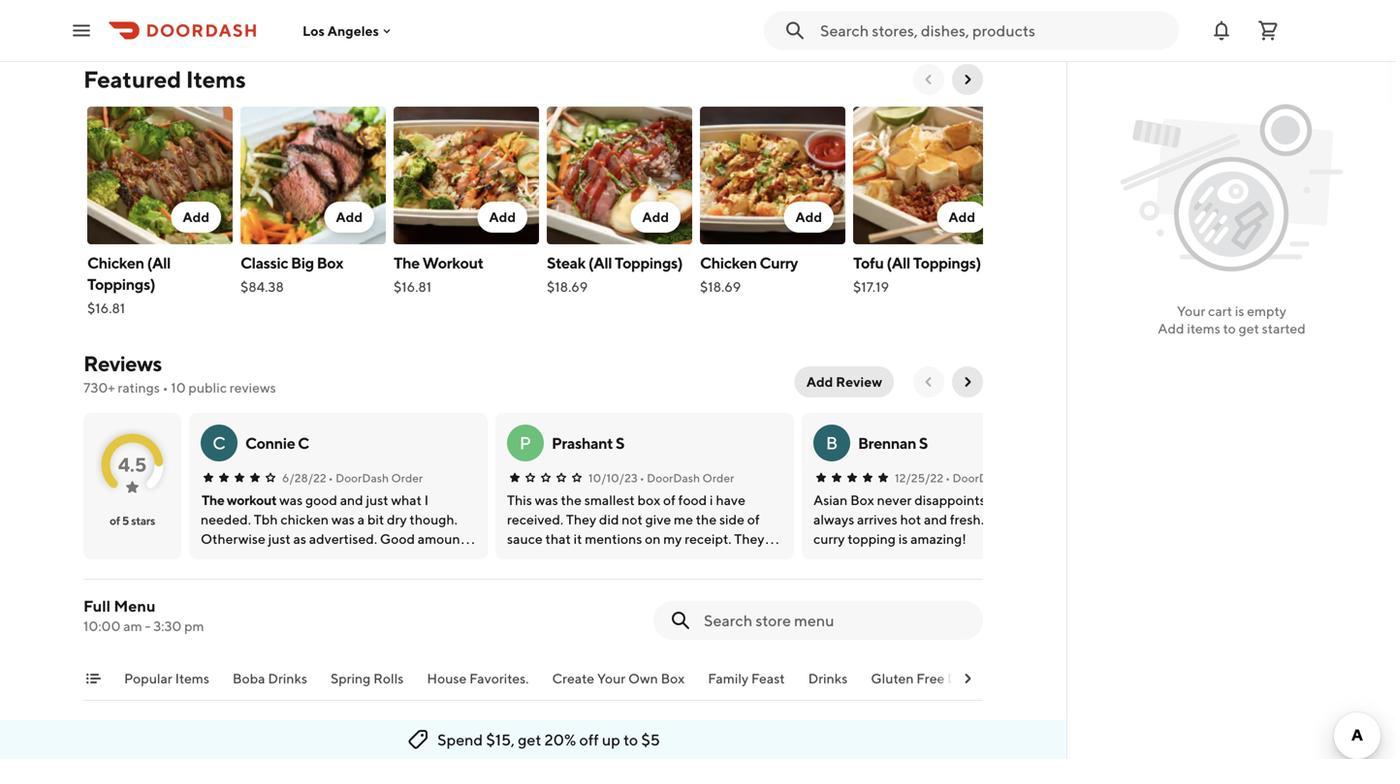 Task type: describe. For each thing, give the bounding box(es) containing it.
add button for chicken curry
[[784, 202, 834, 233]]

box inside classic big box $84.38
[[317, 254, 343, 272]]

10:00
[[83, 618, 121, 634]]

create your own box button
[[552, 669, 685, 700]]

public
[[189, 380, 227, 396]]

los angeles button
[[303, 23, 395, 39]]

chicken for toppings)
[[87, 254, 144, 272]]

pm
[[184, 618, 204, 634]]

Item Search search field
[[704, 610, 968, 631]]

classic big box $84.38
[[241, 254, 343, 295]]

los angeles
[[303, 23, 379, 39]]

house favorites.
[[427, 671, 529, 687]]

big
[[291, 254, 314, 272]]

drinks button
[[808, 669, 848, 700]]

house favorites. button
[[427, 669, 529, 700]]

p
[[520, 433, 532, 453]]

add for classic big box
[[336, 209, 363, 225]]

stars
[[131, 514, 155, 528]]

empty
[[1247, 303, 1287, 319]]

favorites.
[[470, 671, 529, 687]]

$84.38
[[241, 279, 284, 295]]

add button for classic big box
[[324, 202, 374, 233]]

chicken curry $18.69
[[700, 254, 798, 295]]

your inside your cart is empty add items to get started
[[1177, 303, 1206, 319]]

featured items heading
[[83, 64, 246, 95]]

workout
[[422, 254, 484, 272]]

brennan
[[858, 434, 917, 452]]

featured
[[83, 65, 181, 93]]

spring
[[331, 671, 371, 687]]

items
[[1187, 321, 1221, 337]]

reviews 730+ ratings • 10 public reviews
[[83, 351, 276, 396]]

notification bell image
[[1210, 19, 1234, 42]]

of 5 stars
[[110, 514, 155, 528]]

add for tofu (all toppings)
[[949, 209, 976, 225]]

previous image
[[921, 374, 937, 390]]

• inside reviews 730+ ratings • 10 public reviews
[[163, 380, 168, 396]]

free
[[917, 671, 945, 687]]

open menu image
[[70, 19, 93, 42]]

gluten free desserts
[[871, 671, 1001, 687]]

steak (all toppings) $18.69
[[547, 254, 683, 295]]

5
[[122, 514, 129, 528]]

family
[[708, 671, 749, 687]]

toppings) for steak (all toppings)
[[615, 254, 683, 272]]

connie c
[[245, 434, 309, 452]]

the for workout
[[394, 254, 420, 272]]

family feast
[[708, 671, 785, 687]]

doordash for c
[[336, 471, 389, 485]]

workout
[[227, 492, 277, 508]]

the workout
[[202, 492, 277, 508]]

add inside button
[[807, 374, 833, 390]]

ratings
[[118, 380, 160, 396]]

steak (all toppings) image
[[547, 107, 692, 244]]

previous button of carousel image
[[921, 72, 937, 87]]

$18.69 inside chicken curry $18.69
[[700, 279, 741, 295]]

create
[[552, 671, 595, 687]]

gluten
[[871, 671, 914, 687]]

tofu
[[853, 254, 884, 272]]

cart
[[1209, 303, 1233, 319]]

boba drinks button
[[233, 669, 307, 700]]

add review
[[807, 374, 883, 390]]

items for popular items
[[175, 671, 209, 687]]

the workout image
[[394, 107, 539, 244]]

desserts
[[948, 671, 1001, 687]]

review
[[836, 374, 883, 390]]

add review button
[[795, 367, 894, 398]]

up
[[602, 731, 621, 749]]

• doordash order for p
[[640, 471, 734, 485]]

spring rolls button
[[331, 669, 404, 700]]

3:30
[[153, 618, 182, 634]]

curry
[[760, 254, 798, 272]]

$15,
[[486, 731, 515, 749]]

reviews link
[[83, 351, 162, 376]]

add inside your cart is empty add items to get started
[[1158, 321, 1185, 337]]

house
[[427, 671, 467, 687]]

s for b
[[919, 434, 928, 452]]

spend $15, get 20% off up to $5
[[438, 731, 660, 749]]

to for items
[[1224, 321, 1236, 337]]

order for c
[[391, 471, 423, 485]]

am
[[123, 618, 142, 634]]

rolls
[[373, 671, 404, 687]]

• doordash order for b
[[946, 471, 1040, 485]]

• for b
[[946, 471, 951, 485]]

full
[[83, 597, 111, 615]]

(all for steak
[[588, 254, 612, 272]]

popular
[[124, 671, 172, 687]]

menu
[[114, 597, 156, 615]]

12/25/22
[[895, 471, 944, 485]]

0 items, open order cart image
[[1257, 19, 1280, 42]]

$18.69 inside steak (all toppings) $18.69
[[547, 279, 588, 295]]

$17.19
[[853, 279, 889, 295]]



Task type: locate. For each thing, give the bounding box(es) containing it.
1 horizontal spatial s
[[919, 434, 928, 452]]

the left workout
[[394, 254, 420, 272]]

box
[[317, 254, 343, 272], [661, 671, 685, 687]]

to for up
[[624, 731, 638, 749]]

5 add button from the left
[[784, 202, 834, 233]]

0 horizontal spatial get
[[518, 731, 542, 749]]

doordash
[[336, 471, 389, 485], [647, 471, 700, 485], [953, 471, 1006, 485]]

1 horizontal spatial $16.81
[[394, 279, 432, 295]]

1 horizontal spatial box
[[661, 671, 685, 687]]

chicken inside chicken curry $18.69
[[700, 254, 757, 272]]

-
[[145, 618, 151, 634]]

to inside your cart is empty add items to get started
[[1224, 321, 1236, 337]]

toppings) inside tofu (all toppings) $17.19
[[913, 254, 981, 272]]

the workout button
[[202, 491, 277, 510]]

off
[[580, 731, 599, 749]]

s up 12/25/22
[[919, 434, 928, 452]]

add for chicken (all toppings)
[[183, 209, 209, 225]]

started
[[1262, 321, 1306, 337]]

get right $15,
[[518, 731, 542, 749]]

popular items
[[124, 671, 209, 687]]

2 horizontal spatial order
[[1009, 471, 1040, 485]]

2 horizontal spatial toppings)
[[913, 254, 981, 272]]

1 horizontal spatial get
[[1239, 321, 1260, 337]]

3 (all from the left
[[887, 254, 911, 272]]

4.5
[[118, 453, 147, 476]]

get inside your cart is empty add items to get started
[[1239, 321, 1260, 337]]

items inside button
[[175, 671, 209, 687]]

to down "cart"
[[1224, 321, 1236, 337]]

1 vertical spatial items
[[175, 671, 209, 687]]

(all inside steak (all toppings) $18.69
[[588, 254, 612, 272]]

1 chicken from the left
[[87, 254, 144, 272]]

your cart is empty add items to get started
[[1158, 303, 1306, 337]]

create your own box
[[552, 671, 685, 687]]

(all for tofu
[[887, 254, 911, 272]]

1 horizontal spatial • doordash order
[[640, 471, 734, 485]]

featured items
[[83, 65, 246, 93]]

the left the workout
[[202, 492, 224, 508]]

4 add button from the left
[[631, 202, 681, 233]]

doordash for p
[[647, 471, 700, 485]]

toppings) for chicken (all toppings)
[[87, 275, 155, 293]]

730+
[[83, 380, 115, 396]]

box inside button
[[661, 671, 685, 687]]

toppings) right tofu
[[913, 254, 981, 272]]

2 horizontal spatial (all
[[887, 254, 911, 272]]

0 horizontal spatial drinks
[[268, 671, 307, 687]]

order for b
[[1009, 471, 1040, 485]]

0 horizontal spatial • doordash order
[[328, 471, 423, 485]]

order for p
[[703, 471, 734, 485]]

1 vertical spatial box
[[661, 671, 685, 687]]

3 order from the left
[[1009, 471, 1040, 485]]

10
[[171, 380, 186, 396]]

1 • doordash order from the left
[[328, 471, 423, 485]]

1 horizontal spatial your
[[1177, 303, 1206, 319]]

toppings) inside steak (all toppings) $18.69
[[615, 254, 683, 272]]

drinks
[[268, 671, 307, 687], [808, 671, 848, 687]]

0 horizontal spatial $18.69
[[547, 279, 588, 295]]

items
[[186, 65, 246, 93], [175, 671, 209, 687]]

items right featured
[[186, 65, 246, 93]]

the inside the workout button
[[202, 492, 224, 508]]

add for the workout
[[489, 209, 516, 225]]

1 horizontal spatial (all
[[588, 254, 612, 272]]

2 drinks from the left
[[808, 671, 848, 687]]

(all inside tofu (all toppings) $17.19
[[887, 254, 911, 272]]

tofu (all toppings) $17.19
[[853, 254, 981, 295]]

show menu categories image
[[85, 671, 101, 687]]

doordash for b
[[953, 471, 1006, 485]]

reviews
[[230, 380, 276, 396]]

reviews
[[83, 351, 162, 376]]

0 horizontal spatial to
[[624, 731, 638, 749]]

3 add button from the left
[[478, 202, 528, 233]]

1 (all from the left
[[147, 254, 171, 272]]

0 horizontal spatial your
[[597, 671, 626, 687]]

feast
[[752, 671, 785, 687]]

steak
[[547, 254, 586, 272]]

2 s from the left
[[919, 434, 928, 452]]

2 chicken from the left
[[700, 254, 757, 272]]

• doordash order right 6/28/22
[[328, 471, 423, 485]]

• doordash order
[[328, 471, 423, 485], [640, 471, 734, 485], [946, 471, 1040, 485]]

spring rolls
[[331, 671, 404, 687]]

the
[[394, 254, 420, 272], [202, 492, 224, 508]]

1 horizontal spatial to
[[1224, 321, 1236, 337]]

•
[[163, 380, 168, 396], [328, 471, 333, 485], [640, 471, 645, 485], [946, 471, 951, 485]]

drinks down item search search box
[[808, 671, 848, 687]]

connie
[[245, 434, 295, 452]]

2 add button from the left
[[324, 202, 374, 233]]

$16.81
[[394, 279, 432, 295], [87, 300, 125, 316]]

1 horizontal spatial the
[[394, 254, 420, 272]]

prashant
[[552, 434, 613, 452]]

0 horizontal spatial box
[[317, 254, 343, 272]]

0 vertical spatial $16.81
[[394, 279, 432, 295]]

get
[[1239, 321, 1260, 337], [518, 731, 542, 749]]

1 horizontal spatial doordash
[[647, 471, 700, 485]]

scroll menu navigation right image
[[960, 671, 976, 687]]

0 vertical spatial to
[[1224, 321, 1236, 337]]

$16.81 inside the chicken (all toppings) $16.81
[[87, 300, 125, 316]]

your inside button
[[597, 671, 626, 687]]

b
[[826, 433, 838, 453]]

drinks inside boba drinks 'button'
[[268, 671, 307, 687]]

0 vertical spatial the
[[394, 254, 420, 272]]

brennan s
[[858, 434, 928, 452]]

get down is
[[1239, 321, 1260, 337]]

box right big
[[317, 254, 343, 272]]

c
[[213, 433, 226, 453], [298, 434, 309, 452]]

1 doordash from the left
[[336, 471, 389, 485]]

2 doordash from the left
[[647, 471, 700, 485]]

1 horizontal spatial drinks
[[808, 671, 848, 687]]

• for p
[[640, 471, 645, 485]]

the inside the workout $16.81
[[394, 254, 420, 272]]

1 horizontal spatial c
[[298, 434, 309, 452]]

prashant s
[[552, 434, 625, 452]]

0 horizontal spatial chicken
[[87, 254, 144, 272]]

angeles
[[328, 23, 379, 39]]

1 horizontal spatial $18.69
[[700, 279, 741, 295]]

6/28/22
[[282, 471, 327, 485]]

20%
[[545, 731, 576, 749]]

boba drinks
[[233, 671, 307, 687]]

2 order from the left
[[703, 471, 734, 485]]

0 horizontal spatial toppings)
[[87, 275, 155, 293]]

1 $18.69 from the left
[[547, 279, 588, 295]]

0 vertical spatial box
[[317, 254, 343, 272]]

2 $18.69 from the left
[[700, 279, 741, 295]]

box right own
[[661, 671, 685, 687]]

0 vertical spatial get
[[1239, 321, 1260, 337]]

your up items
[[1177, 303, 1206, 319]]

• left 10
[[163, 380, 168, 396]]

0 vertical spatial items
[[186, 65, 246, 93]]

0 horizontal spatial order
[[391, 471, 423, 485]]

add button
[[171, 202, 221, 233], [324, 202, 374, 233], [478, 202, 528, 233], [631, 202, 681, 233], [784, 202, 834, 233], [937, 202, 987, 233]]

0 horizontal spatial s
[[616, 434, 625, 452]]

(all right steak
[[588, 254, 612, 272]]

classic
[[241, 254, 288, 272]]

doordash right 12/25/22
[[953, 471, 1006, 485]]

1 order from the left
[[391, 471, 423, 485]]

(all for chicken
[[147, 254, 171, 272]]

6 add button from the left
[[937, 202, 987, 233]]

your left own
[[597, 671, 626, 687]]

to right up at the left bottom
[[624, 731, 638, 749]]

add button for steak (all toppings)
[[631, 202, 681, 233]]

toppings) for tofu (all toppings)
[[913, 254, 981, 272]]

0 horizontal spatial (all
[[147, 254, 171, 272]]

3 doordash from the left
[[953, 471, 1006, 485]]

1 vertical spatial to
[[624, 731, 638, 749]]

next button of carousel image
[[960, 72, 976, 87]]

2 horizontal spatial • doordash order
[[946, 471, 1040, 485]]

1 vertical spatial your
[[597, 671, 626, 687]]

add for steak (all toppings)
[[642, 209, 669, 225]]

chicken curry image
[[700, 107, 846, 244]]

10/10/23
[[589, 471, 638, 485]]

chicken
[[87, 254, 144, 272], [700, 254, 757, 272]]

items for featured items
[[186, 65, 246, 93]]

add button for tofu (all toppings)
[[937, 202, 987, 233]]

classic big box image
[[241, 107, 386, 244]]

own
[[628, 671, 658, 687]]

boba
[[233, 671, 265, 687]]

toppings)
[[615, 254, 683, 272], [913, 254, 981, 272], [87, 275, 155, 293]]

your
[[1177, 303, 1206, 319], [597, 671, 626, 687]]

the for workout
[[202, 492, 224, 508]]

chicken (all toppings) $16.81
[[87, 254, 171, 316]]

of
[[110, 514, 120, 528]]

2 (all from the left
[[588, 254, 612, 272]]

items right the popular
[[175, 671, 209, 687]]

chicken for $18.69
[[700, 254, 757, 272]]

toppings) inside the chicken (all toppings) $16.81
[[87, 275, 155, 293]]

(all
[[147, 254, 171, 272], [588, 254, 612, 272], [887, 254, 911, 272]]

0 horizontal spatial the
[[202, 492, 224, 508]]

drinks right boba
[[268, 671, 307, 687]]

doordash right 6/28/22
[[336, 471, 389, 485]]

los
[[303, 23, 325, 39]]

0 horizontal spatial doordash
[[336, 471, 389, 485]]

$18.69
[[547, 279, 588, 295], [700, 279, 741, 295]]

1 s from the left
[[616, 434, 625, 452]]

(all right tofu
[[887, 254, 911, 272]]

full menu 10:00 am - 3:30 pm
[[83, 597, 204, 634]]

0 vertical spatial your
[[1177, 303, 1206, 319]]

1 horizontal spatial chicken
[[700, 254, 757, 272]]

c left connie
[[213, 433, 226, 453]]

the workout $16.81
[[394, 254, 484, 295]]

gluten free desserts button
[[871, 669, 1001, 700]]

chicken (all toppings) image
[[87, 107, 233, 244]]

0 horizontal spatial c
[[213, 433, 226, 453]]

• right 12/25/22
[[946, 471, 951, 485]]

• right 6/28/22
[[328, 471, 333, 485]]

add button for the workout
[[478, 202, 528, 233]]

1 vertical spatial get
[[518, 731, 542, 749]]

$16.81 inside the workout $16.81
[[394, 279, 432, 295]]

c right connie
[[298, 434, 309, 452]]

1 vertical spatial the
[[202, 492, 224, 508]]

tofu (all toppings) image
[[853, 107, 999, 244]]

1 horizontal spatial order
[[703, 471, 734, 485]]

• doordash order right 12/25/22
[[946, 471, 1040, 485]]

(all inside the chicken (all toppings) $16.81
[[147, 254, 171, 272]]

next image
[[960, 374, 976, 390]]

spend
[[438, 731, 483, 749]]

$16.81 down workout
[[394, 279, 432, 295]]

• doordash order for c
[[328, 471, 423, 485]]

s for p
[[616, 434, 625, 452]]

1 horizontal spatial toppings)
[[615, 254, 683, 272]]

1 drinks from the left
[[268, 671, 307, 687]]

1 add button from the left
[[171, 202, 221, 233]]

is
[[1235, 303, 1245, 319]]

$16.81 up 'reviews' link
[[87, 300, 125, 316]]

1 vertical spatial $16.81
[[87, 300, 125, 316]]

add button for chicken (all toppings)
[[171, 202, 221, 233]]

add for chicken curry
[[796, 209, 822, 225]]

• doordash order right the '10/10/23'
[[640, 471, 734, 485]]

doordash right the '10/10/23'
[[647, 471, 700, 485]]

chicken inside the chicken (all toppings) $16.81
[[87, 254, 144, 272]]

(all down chicken (all toppings) image
[[147, 254, 171, 272]]

0 horizontal spatial $16.81
[[87, 300, 125, 316]]

s up the '10/10/23'
[[616, 434, 625, 452]]

items inside heading
[[186, 65, 246, 93]]

2 horizontal spatial doordash
[[953, 471, 1006, 485]]

$5
[[641, 731, 660, 749]]

• for c
[[328, 471, 333, 485]]

popular items button
[[124, 669, 209, 700]]

Store search: begin typing to search for stores available on DoorDash text field
[[820, 20, 1168, 41]]

to
[[1224, 321, 1236, 337], [624, 731, 638, 749]]

toppings) up reviews
[[87, 275, 155, 293]]

toppings) right steak
[[615, 254, 683, 272]]

• right the '10/10/23'
[[640, 471, 645, 485]]

2 • doordash order from the left
[[640, 471, 734, 485]]

3 • doordash order from the left
[[946, 471, 1040, 485]]

family feast button
[[708, 669, 785, 700]]



Task type: vqa. For each thing, say whether or not it's contained in the screenshot.


